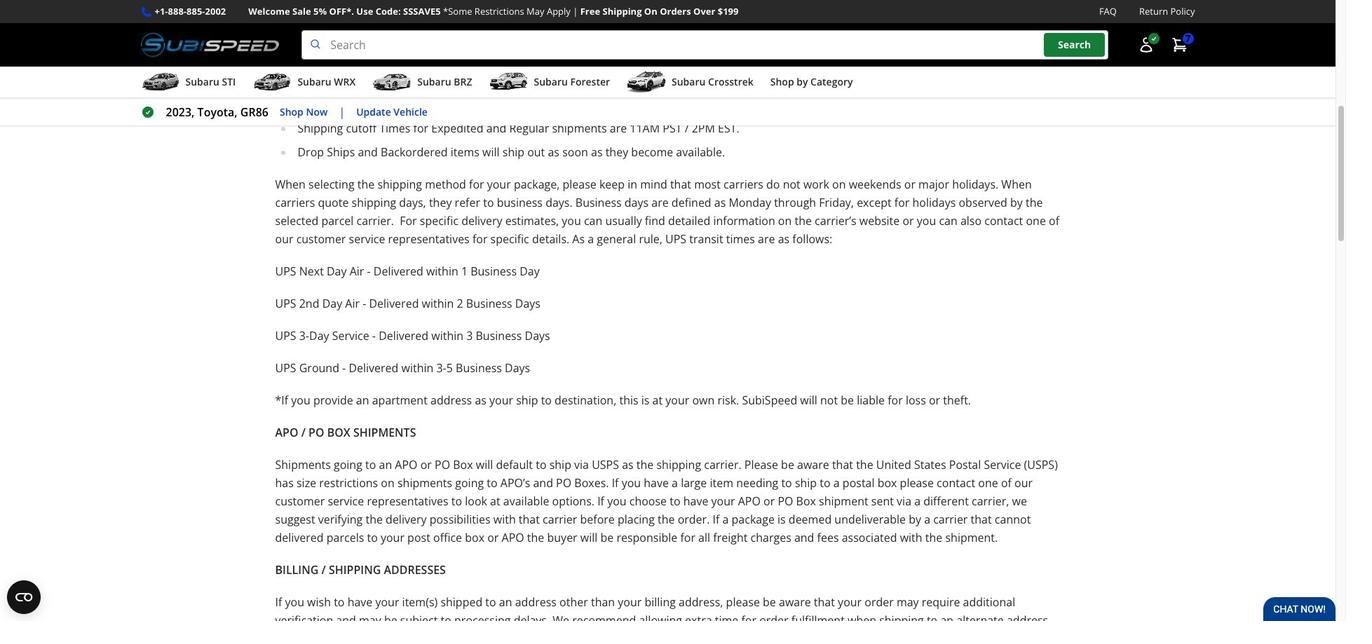 Task type: vqa. For each thing, say whether or not it's contained in the screenshot.
The Just
no



Task type: describe. For each thing, give the bounding box(es) containing it.
search input field
[[302, 30, 1109, 60]]

a subaru brz thumbnail image image
[[373, 72, 412, 93]]



Task type: locate. For each thing, give the bounding box(es) containing it.
subispeed logo image
[[141, 30, 279, 60]]

a subaru wrx thumbnail image image
[[253, 72, 292, 93]]

a subaru sti thumbnail image image
[[141, 72, 180, 93]]

button image
[[1138, 37, 1155, 53]]

open widget image
[[7, 581, 41, 614]]

a subaru crosstrek thumbnail image image
[[627, 72, 666, 93]]

a subaru forester thumbnail image image
[[489, 72, 529, 93]]



